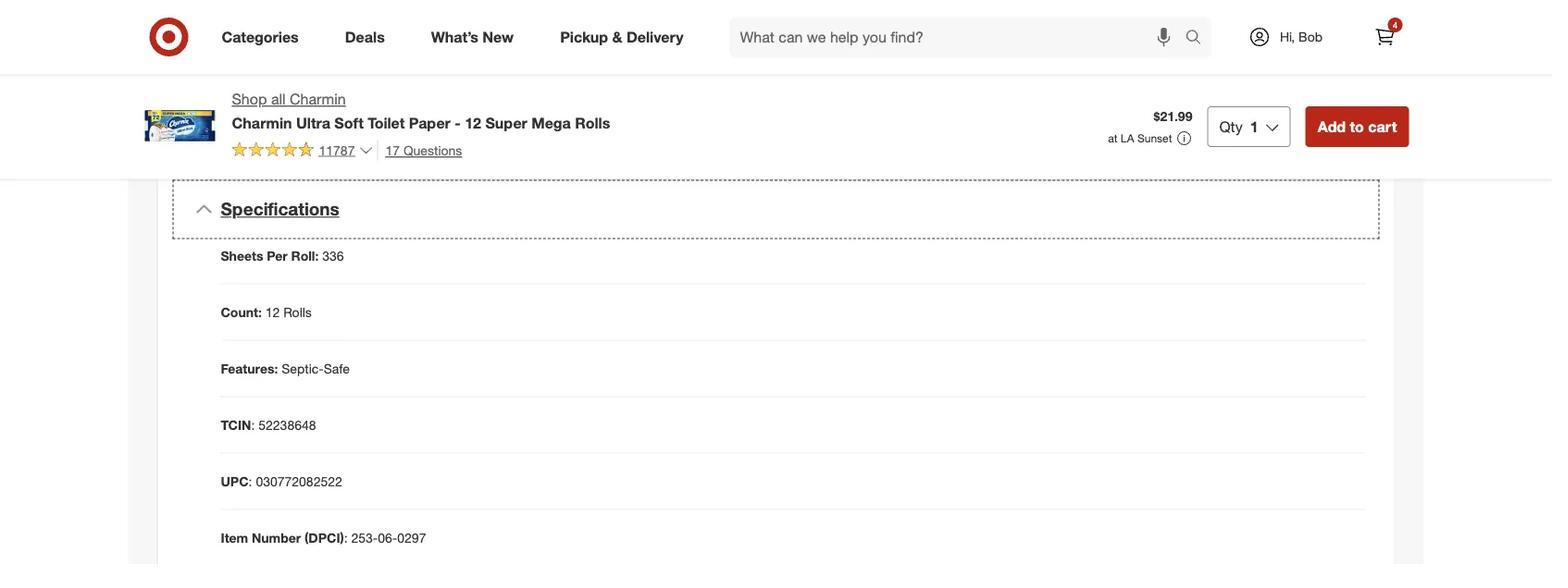 Task type: describe. For each thing, give the bounding box(es) containing it.
at la sunset
[[1108, 131, 1172, 145]]

count:
[[221, 304, 262, 320]]

253-
[[351, 530, 378, 546]]

030772082522
[[256, 474, 342, 490]]

shop all charmin charmin ultra soft toilet paper - 12 super mega rolls
[[232, 90, 610, 132]]

17
[[385, 142, 400, 158]]

to
[[1350, 117, 1364, 135]]

at
[[1108, 131, 1118, 145]]

17 questions
[[385, 142, 462, 158]]

specifications
[[221, 199, 339, 220]]

search
[[1177, 30, 1222, 48]]

: for tcin
[[251, 417, 255, 433]]

rolls inside the shop all charmin charmin ultra soft toilet paper - 12 super mega rolls
[[575, 114, 610, 132]]

qty 1
[[1220, 117, 1259, 135]]

all
[[271, 90, 286, 108]]

categories link
[[206, 17, 322, 57]]

questions
[[403, 142, 462, 158]]

image of charmin ultra soft toilet paper - 12 super mega rolls image
[[143, 89, 217, 163]]

what's new link
[[415, 17, 537, 57]]

septic-
[[282, 361, 324, 377]]

pickup & delivery link
[[544, 17, 707, 57]]

deals link
[[329, 17, 408, 57]]

roll:
[[291, 248, 319, 264]]

qty
[[1220, 117, 1243, 135]]

11787
[[319, 142, 355, 158]]

categories
[[222, 28, 299, 46]]

0 horizontal spatial 12
[[265, 304, 280, 320]]

sunset
[[1138, 131, 1172, 145]]

336
[[322, 248, 344, 264]]

count: 12 rolls
[[221, 304, 312, 320]]

2 vertical spatial :
[[344, 530, 348, 546]]

upc
[[221, 474, 249, 490]]

17 questions link
[[377, 140, 462, 161]]

0297
[[397, 530, 426, 546]]

bob
[[1299, 29, 1323, 45]]

ultra
[[296, 114, 330, 132]]

add to cart
[[1318, 117, 1397, 135]]

tcin
[[221, 417, 251, 433]]

item number (dpci) : 253-06-0297
[[221, 530, 426, 546]]

super
[[485, 114, 528, 132]]

about this item
[[699, 64, 853, 90]]

-
[[455, 114, 461, 132]]

paper
[[409, 114, 451, 132]]

4 link
[[1365, 17, 1406, 57]]

11787 link
[[232, 140, 373, 162]]

sheets
[[221, 248, 263, 264]]

: for upc
[[249, 474, 252, 490]]

delivery
[[627, 28, 684, 46]]

about
[[699, 64, 760, 90]]

search button
[[1177, 17, 1222, 61]]

per
[[267, 248, 288, 264]]

(dpci)
[[305, 530, 344, 546]]

mega
[[532, 114, 571, 132]]



Task type: vqa. For each thing, say whether or not it's contained in the screenshot.
Item Number (DPCI) : 253-06-0297
yes



Task type: locate. For each thing, give the bounding box(es) containing it.
toilet
[[368, 114, 405, 132]]

features: septic-safe
[[221, 361, 350, 377]]

rolls right mega
[[575, 114, 610, 132]]

: left the 030772082522
[[249, 474, 252, 490]]

features:
[[221, 361, 278, 377]]

rolls right count:
[[283, 304, 312, 320]]

:
[[251, 417, 255, 433], [249, 474, 252, 490], [344, 530, 348, 546]]

52238648
[[259, 417, 316, 433]]

1 vertical spatial rolls
[[283, 304, 312, 320]]

charmin up ultra
[[290, 90, 346, 108]]

12
[[465, 114, 481, 132], [265, 304, 280, 320]]

1 vertical spatial 12
[[265, 304, 280, 320]]

1 horizontal spatial rolls
[[575, 114, 610, 132]]

deals
[[345, 28, 385, 46]]

What can we help you find? suggestions appear below search field
[[729, 17, 1190, 57]]

&
[[612, 28, 622, 46]]

add
[[1318, 117, 1346, 135]]

hi,
[[1280, 29, 1295, 45]]

tcin : 52238648
[[221, 417, 316, 433]]

0 vertical spatial 12
[[465, 114, 481, 132]]

safe
[[324, 361, 350, 377]]

rolls
[[575, 114, 610, 132], [283, 304, 312, 320]]

: left the 253-
[[344, 530, 348, 546]]

this
[[766, 64, 803, 90]]

specifications button
[[173, 180, 1380, 239]]

1 horizontal spatial 12
[[465, 114, 481, 132]]

cart
[[1368, 117, 1397, 135]]

4
[[1393, 19, 1398, 31]]

item
[[221, 530, 248, 546]]

0 horizontal spatial rolls
[[283, 304, 312, 320]]

1 vertical spatial charmin
[[232, 114, 292, 132]]

hi, bob
[[1280, 29, 1323, 45]]

add to cart button
[[1306, 106, 1409, 147]]

charmin down shop
[[232, 114, 292, 132]]

pickup
[[560, 28, 608, 46]]

0 vertical spatial rolls
[[575, 114, 610, 132]]

new
[[483, 28, 514, 46]]

1 vertical spatial :
[[249, 474, 252, 490]]

charmin
[[290, 90, 346, 108], [232, 114, 292, 132]]

what's new
[[431, 28, 514, 46]]

12 right count:
[[265, 304, 280, 320]]

0 vertical spatial :
[[251, 417, 255, 433]]

upc : 030772082522
[[221, 474, 342, 490]]

shop
[[232, 90, 267, 108]]

item
[[809, 64, 853, 90]]

la
[[1121, 131, 1135, 145]]

: left 52238648
[[251, 417, 255, 433]]

12 right -
[[465, 114, 481, 132]]

number
[[252, 530, 301, 546]]

soft
[[334, 114, 364, 132]]

06-
[[378, 530, 397, 546]]

pickup & delivery
[[560, 28, 684, 46]]

sheets per roll: 336
[[221, 248, 344, 264]]

0 vertical spatial charmin
[[290, 90, 346, 108]]

12 inside the shop all charmin charmin ultra soft toilet paper - 12 super mega rolls
[[465, 114, 481, 132]]

$21.99
[[1154, 108, 1193, 125]]

what's
[[431, 28, 479, 46]]

1
[[1250, 117, 1259, 135]]



